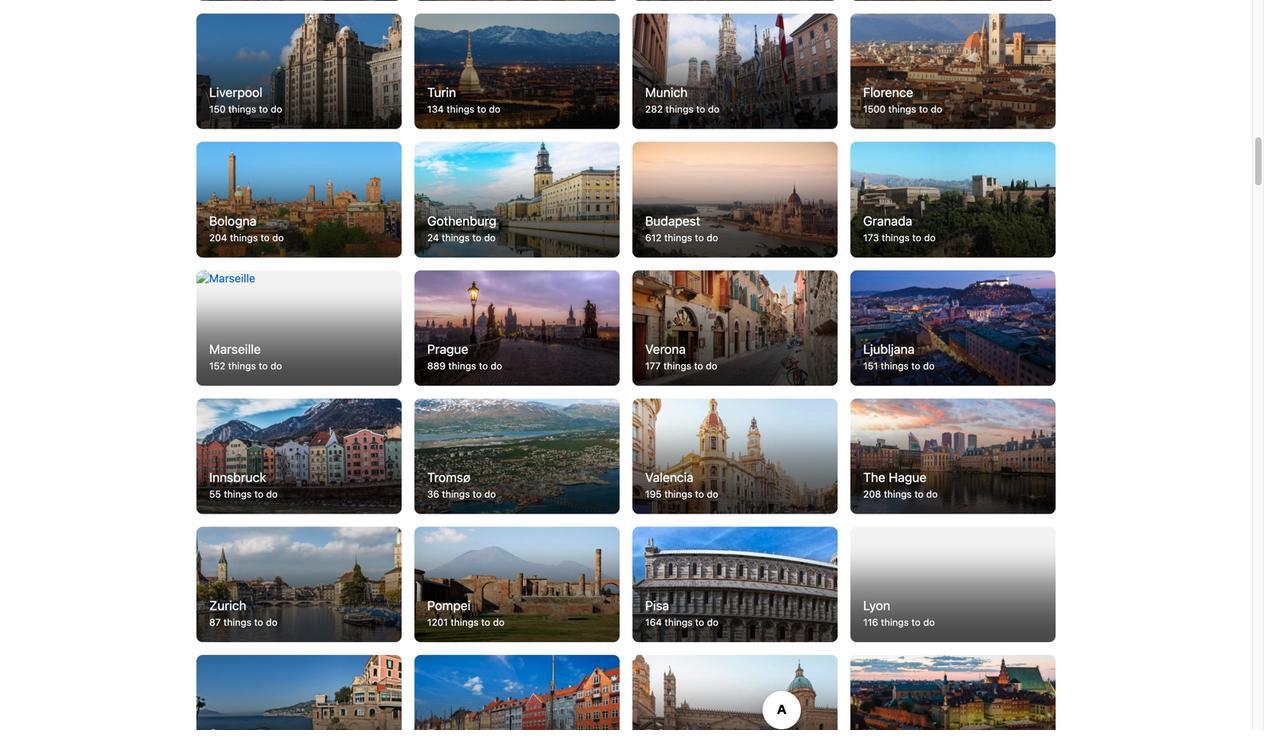 Task type: describe. For each thing, give the bounding box(es) containing it.
do for marseille
[[271, 360, 282, 371]]

munich
[[646, 85, 688, 100]]

889
[[427, 360, 446, 371]]

zurich image
[[197, 527, 402, 642]]

liverpool
[[209, 85, 263, 100]]

things for zurich
[[224, 617, 252, 628]]

164
[[646, 617, 662, 628]]

to for pompei
[[482, 617, 491, 628]]

1500
[[864, 104, 886, 115]]

to for florence
[[920, 104, 929, 115]]

177
[[646, 360, 661, 371]]

to for pisa
[[696, 617, 705, 628]]

things for liverpool
[[228, 104, 256, 115]]

lyon
[[864, 598, 891, 613]]

things for florence
[[889, 104, 917, 115]]

hague
[[889, 470, 927, 485]]

to for munich
[[697, 104, 706, 115]]

things for prague
[[449, 360, 476, 371]]

do for pompei
[[493, 617, 505, 628]]

to for ljubljana
[[912, 360, 921, 371]]

lyon image
[[851, 527, 1056, 642]]

things for munich
[[666, 104, 694, 115]]

do for tromsø
[[485, 489, 496, 500]]

granada image
[[851, 142, 1056, 257]]

things for budapest
[[665, 232, 693, 243]]

pisa
[[646, 598, 670, 613]]

the hague image
[[851, 399, 1056, 514]]

do for turin
[[489, 104, 501, 115]]

204
[[209, 232, 227, 243]]

things for pompei
[[451, 617, 479, 628]]

florence 1500 things to do
[[864, 85, 943, 115]]

do for budapest
[[707, 232, 719, 243]]

things for marseille
[[228, 360, 256, 371]]

do for innsbruck
[[266, 489, 278, 500]]

tromsø
[[427, 470, 471, 485]]

sorrento image
[[197, 655, 402, 730]]

things for ljubljana
[[881, 360, 909, 371]]

things for turin
[[447, 104, 475, 115]]

pompei 1201 things to do
[[427, 598, 505, 628]]

verona
[[646, 341, 686, 357]]

do for granada
[[925, 232, 936, 243]]

turin image
[[415, 14, 620, 129]]

pisa 164 things to do
[[646, 598, 719, 628]]

to for lyon
[[912, 617, 921, 628]]

florence image
[[851, 14, 1056, 129]]

innsbruck
[[209, 470, 266, 485]]

116
[[864, 617, 879, 628]]

282
[[646, 104, 663, 115]]

to for innsbruck
[[255, 489, 264, 500]]

zurich 87 things to do
[[209, 598, 278, 628]]

prague 889 things to do
[[427, 341, 502, 371]]

things for tromsø
[[442, 489, 470, 500]]

gothenburg 24 things to do
[[427, 213, 497, 243]]

munich 282 things to do
[[646, 85, 720, 115]]

turin 134 things to do
[[427, 85, 501, 115]]

the hague 208 things to do
[[864, 470, 938, 500]]

verona image
[[633, 270, 838, 386]]

innsbruck 55 things to do
[[209, 470, 278, 500]]

bologna
[[209, 213, 257, 228]]

zurich
[[209, 598, 246, 613]]

things for bologna
[[230, 232, 258, 243]]

to for turin
[[477, 104, 487, 115]]

gothenburg
[[427, 213, 497, 228]]

copenhagen image
[[415, 655, 620, 730]]

things for granada
[[882, 232, 910, 243]]

55
[[209, 489, 221, 500]]

to for valencia
[[695, 489, 704, 500]]

things for gothenburg
[[442, 232, 470, 243]]

marseille 152 things to do
[[209, 341, 282, 371]]

florence
[[864, 85, 914, 100]]

to for tromsø
[[473, 489, 482, 500]]



Task type: locate. For each thing, give the bounding box(es) containing it.
208
[[864, 489, 882, 500]]

things for innsbruck
[[224, 489, 252, 500]]

to right 204
[[261, 232, 270, 243]]

to right 87
[[254, 617, 263, 628]]

do right 282
[[708, 104, 720, 115]]

do for prague
[[491, 360, 502, 371]]

do right 134
[[489, 104, 501, 115]]

budapest 612 things to do
[[646, 213, 719, 243]]

do inside ljubljana 151 things to do
[[924, 360, 935, 371]]

lyon 116 things to do
[[864, 598, 935, 628]]

verona 177 things to do
[[646, 341, 718, 371]]

prague
[[427, 341, 469, 357]]

valencia
[[646, 470, 694, 485]]

bologna 204 things to do
[[209, 213, 284, 243]]

do for ljubljana
[[924, 360, 935, 371]]

do inside verona 177 things to do
[[706, 360, 718, 371]]

do right the 164
[[707, 617, 719, 628]]

things inside marseille 152 things to do
[[228, 360, 256, 371]]

things
[[228, 104, 256, 115], [447, 104, 475, 115], [666, 104, 694, 115], [889, 104, 917, 115], [230, 232, 258, 243], [442, 232, 470, 243], [665, 232, 693, 243], [882, 232, 910, 243], [228, 360, 256, 371], [449, 360, 476, 371], [664, 360, 692, 371], [881, 360, 909, 371], [224, 489, 252, 500], [442, 489, 470, 500], [665, 489, 693, 500], [884, 489, 912, 500], [224, 617, 252, 628], [451, 617, 479, 628], [665, 617, 693, 628], [881, 617, 909, 628]]

do for florence
[[931, 104, 943, 115]]

152
[[209, 360, 225, 371]]

to inside turin 134 things to do
[[477, 104, 487, 115]]

innsbruck image
[[191, 396, 407, 517]]

things inside prague 889 things to do
[[449, 360, 476, 371]]

things right "116"
[[881, 617, 909, 628]]

things for lyon
[[881, 617, 909, 628]]

to inside prague 889 things to do
[[479, 360, 488, 371]]

do inside valencia 195 things to do
[[707, 489, 719, 500]]

bologna image
[[197, 142, 402, 257]]

things down gothenburg
[[442, 232, 470, 243]]

things down zurich
[[224, 617, 252, 628]]

things inside gothenburg 24 things to do
[[442, 232, 470, 243]]

87
[[209, 617, 221, 628]]

to inside zurich 87 things to do
[[254, 617, 263, 628]]

things inside the innsbruck 55 things to do
[[224, 489, 252, 500]]

to down ljubljana
[[912, 360, 921, 371]]

do inside zurich 87 things to do
[[266, 617, 278, 628]]

pompei
[[427, 598, 471, 613]]

to right 177
[[694, 360, 704, 371]]

things inside pompei 1201 things to do
[[451, 617, 479, 628]]

do right 1201
[[493, 617, 505, 628]]

things for valencia
[[665, 489, 693, 500]]

to right 1500
[[920, 104, 929, 115]]

pisa image
[[633, 527, 838, 642]]

24
[[427, 232, 439, 243]]

do for bologna
[[272, 232, 284, 243]]

do right 195
[[707, 489, 719, 500]]

do inside the hague 208 things to do
[[927, 489, 938, 500]]

to inside florence 1500 things to do
[[920, 104, 929, 115]]

195
[[646, 489, 662, 500]]

do right "116"
[[924, 617, 935, 628]]

to for granada
[[913, 232, 922, 243]]

things for verona
[[664, 360, 692, 371]]

liverpool 150 things to do
[[209, 85, 282, 115]]

1201
[[427, 617, 448, 628]]

ljubljana image
[[851, 270, 1056, 386]]

do inside budapest 612 things to do
[[707, 232, 719, 243]]

to inside budapest 612 things to do
[[695, 232, 704, 243]]

do right 173
[[925, 232, 936, 243]]

granada 173 things to do
[[864, 213, 936, 243]]

to right 282
[[697, 104, 706, 115]]

palermo image
[[633, 655, 838, 730]]

things inside granada 173 things to do
[[882, 232, 910, 243]]

ljubljana 151 things to do
[[864, 341, 935, 371]]

to right "116"
[[912, 617, 921, 628]]

things inside tromsø 36 things to do
[[442, 489, 470, 500]]

things inside budapest 612 things to do
[[665, 232, 693, 243]]

to down gothenburg
[[473, 232, 482, 243]]

warsaw image
[[851, 655, 1056, 730]]

things right 134
[[447, 104, 475, 115]]

granada
[[864, 213, 913, 228]]

do inside lyon 116 things to do
[[924, 617, 935, 628]]

to inside "bologna 204 things to do"
[[261, 232, 270, 243]]

do for verona
[[706, 360, 718, 371]]

to inside verona 177 things to do
[[694, 360, 704, 371]]

things down innsbruck
[[224, 489, 252, 500]]

do for valencia
[[707, 489, 719, 500]]

valencia image
[[633, 399, 838, 514]]

ljubljana
[[864, 341, 915, 357]]

liverpool image
[[197, 14, 402, 129]]

134
[[427, 104, 444, 115]]

do inside gothenburg 24 things to do
[[484, 232, 496, 243]]

things down marseille
[[228, 360, 256, 371]]

to down innsbruck
[[255, 489, 264, 500]]

to inside the hague 208 things to do
[[915, 489, 924, 500]]

do inside "bologna 204 things to do"
[[272, 232, 284, 243]]

do right 204
[[272, 232, 284, 243]]

things inside valencia 195 things to do
[[665, 489, 693, 500]]

to right 1201
[[482, 617, 491, 628]]

to for budapest
[[695, 232, 704, 243]]

do right 177
[[706, 360, 718, 371]]

things down tromsø
[[442, 489, 470, 500]]

things inside pisa 164 things to do
[[665, 617, 693, 628]]

do right 612
[[707, 232, 719, 243]]

173
[[864, 232, 879, 243]]

things down hague
[[884, 489, 912, 500]]

do right 150
[[271, 104, 282, 115]]

do inside turin 134 things to do
[[489, 104, 501, 115]]

to inside liverpool 150 things to do
[[259, 104, 268, 115]]

things inside verona 177 things to do
[[664, 360, 692, 371]]

do down innsbruck
[[266, 489, 278, 500]]

do right 152
[[271, 360, 282, 371]]

36
[[427, 489, 440, 500]]

things down the liverpool on the left of page
[[228, 104, 256, 115]]

things right the 164
[[665, 617, 693, 628]]

to right 134
[[477, 104, 487, 115]]

do inside liverpool 150 things to do
[[271, 104, 282, 115]]

things down munich
[[666, 104, 694, 115]]

things down budapest
[[665, 232, 693, 243]]

do right "151"
[[924, 360, 935, 371]]

things inside liverpool 150 things to do
[[228, 104, 256, 115]]

to for zurich
[[254, 617, 263, 628]]

to inside marseille 152 things to do
[[259, 360, 268, 371]]

to inside pompei 1201 things to do
[[482, 617, 491, 628]]

to for marseille
[[259, 360, 268, 371]]

to down the liverpool on the left of page
[[259, 104, 268, 115]]

to for bologna
[[261, 232, 270, 243]]

tromsø image
[[415, 399, 620, 514]]

612
[[646, 232, 662, 243]]

to for gothenburg
[[473, 232, 482, 243]]

do for lyon
[[924, 617, 935, 628]]

to down marseille
[[259, 360, 268, 371]]

do inside granada 173 things to do
[[925, 232, 936, 243]]

to inside 'munich 282 things to do'
[[697, 104, 706, 115]]

things inside the hague 208 things to do
[[884, 489, 912, 500]]

do for gothenburg
[[484, 232, 496, 243]]

do right 1500
[[931, 104, 943, 115]]

prague image
[[415, 270, 620, 386]]

do for munich
[[708, 104, 720, 115]]

things inside 'munich 282 things to do'
[[666, 104, 694, 115]]

things down granada
[[882, 232, 910, 243]]

things down verona
[[664, 360, 692, 371]]

do inside 'munich 282 things to do'
[[708, 104, 720, 115]]

to for verona
[[694, 360, 704, 371]]

munich image
[[633, 14, 838, 129]]

to right 195
[[695, 489, 704, 500]]

things inside lyon 116 things to do
[[881, 617, 909, 628]]

gothenburg image
[[415, 142, 620, 257]]

to inside tromsø 36 things to do
[[473, 489, 482, 500]]

do inside marseille 152 things to do
[[271, 360, 282, 371]]

budapest image
[[633, 142, 838, 257]]

valencia 195 things to do
[[646, 470, 719, 500]]

do for liverpool
[[271, 104, 282, 115]]

to for prague
[[479, 360, 488, 371]]

do for pisa
[[707, 617, 719, 628]]

to for liverpool
[[259, 104, 268, 115]]

do for zurich
[[266, 617, 278, 628]]

do right 889 at the left of page
[[491, 360, 502, 371]]

to inside granada 173 things to do
[[913, 232, 922, 243]]

things inside florence 1500 things to do
[[889, 104, 917, 115]]

do down gothenburg
[[484, 232, 496, 243]]

budapest
[[646, 213, 701, 228]]

to right 889 at the left of page
[[479, 360, 488, 371]]

do inside pompei 1201 things to do
[[493, 617, 505, 628]]

to inside valencia 195 things to do
[[695, 489, 704, 500]]

to down granada
[[913, 232, 922, 243]]

things down pompei
[[451, 617, 479, 628]]

marseille image
[[197, 270, 402, 386]]

to right the 164
[[696, 617, 705, 628]]

turin
[[427, 85, 456, 100]]

things inside turin 134 things to do
[[447, 104, 475, 115]]

151
[[864, 360, 879, 371]]

150
[[209, 104, 226, 115]]

do inside the innsbruck 55 things to do
[[266, 489, 278, 500]]

things down florence
[[889, 104, 917, 115]]

to right 36
[[473, 489, 482, 500]]

pompei image
[[415, 527, 620, 642]]

marseille
[[209, 341, 261, 357]]

to inside lyon 116 things to do
[[912, 617, 921, 628]]

do
[[271, 104, 282, 115], [489, 104, 501, 115], [708, 104, 720, 115], [931, 104, 943, 115], [272, 232, 284, 243], [484, 232, 496, 243], [707, 232, 719, 243], [925, 232, 936, 243], [271, 360, 282, 371], [491, 360, 502, 371], [706, 360, 718, 371], [924, 360, 935, 371], [266, 489, 278, 500], [485, 489, 496, 500], [707, 489, 719, 500], [927, 489, 938, 500], [266, 617, 278, 628], [493, 617, 505, 628], [707, 617, 719, 628], [924, 617, 935, 628]]

to
[[259, 104, 268, 115], [477, 104, 487, 115], [697, 104, 706, 115], [920, 104, 929, 115], [261, 232, 270, 243], [473, 232, 482, 243], [695, 232, 704, 243], [913, 232, 922, 243], [259, 360, 268, 371], [479, 360, 488, 371], [694, 360, 704, 371], [912, 360, 921, 371], [255, 489, 264, 500], [473, 489, 482, 500], [695, 489, 704, 500], [915, 489, 924, 500], [254, 617, 263, 628], [482, 617, 491, 628], [696, 617, 705, 628], [912, 617, 921, 628]]

do right 87
[[266, 617, 278, 628]]

things down bologna
[[230, 232, 258, 243]]

tromsø 36 things to do
[[427, 470, 496, 500]]

to down hague
[[915, 489, 924, 500]]

to down budapest
[[695, 232, 704, 243]]

do inside prague 889 things to do
[[491, 360, 502, 371]]

the
[[864, 470, 886, 485]]

things down "prague"
[[449, 360, 476, 371]]

do inside tromsø 36 things to do
[[485, 489, 496, 500]]

to inside the innsbruck 55 things to do
[[255, 489, 264, 500]]

things inside zurich 87 things to do
[[224, 617, 252, 628]]

do inside pisa 164 things to do
[[707, 617, 719, 628]]

things inside "bologna 204 things to do"
[[230, 232, 258, 243]]

to inside pisa 164 things to do
[[696, 617, 705, 628]]

things inside ljubljana 151 things to do
[[881, 360, 909, 371]]

do right 36
[[485, 489, 496, 500]]

do inside florence 1500 things to do
[[931, 104, 943, 115]]

things for pisa
[[665, 617, 693, 628]]

things down valencia at the right bottom of the page
[[665, 489, 693, 500]]

to inside gothenburg 24 things to do
[[473, 232, 482, 243]]

to inside ljubljana 151 things to do
[[912, 360, 921, 371]]

do down hague
[[927, 489, 938, 500]]

things down ljubljana
[[881, 360, 909, 371]]



Task type: vqa. For each thing, say whether or not it's contained in the screenshot.


